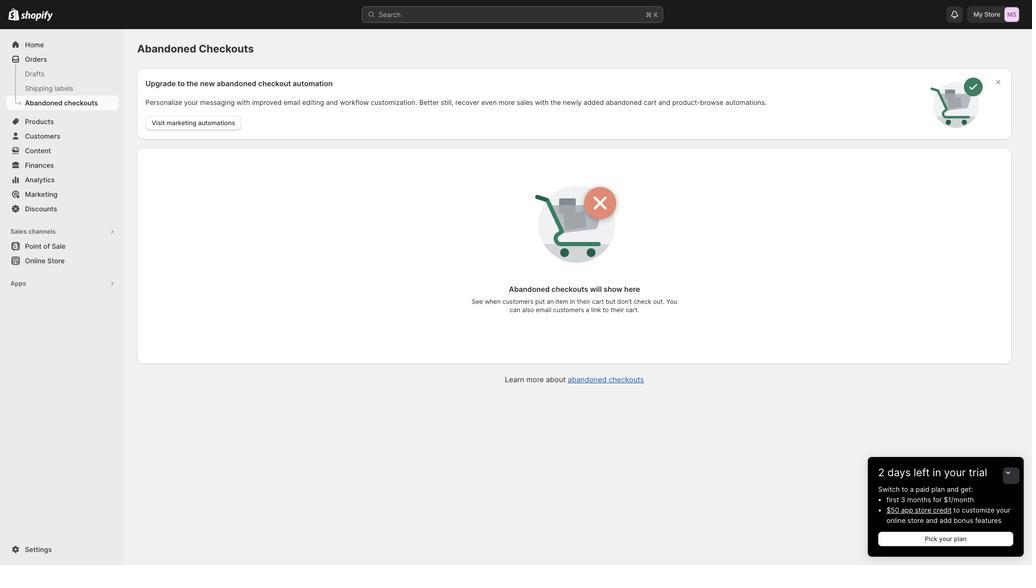 Task type: describe. For each thing, give the bounding box(es) containing it.
visit marketing automations button
[[146, 116, 241, 130]]

show
[[604, 285, 623, 294]]

your up visit marketing automations
[[184, 98, 198, 106]]

1 horizontal spatial shopify image
[[21, 11, 53, 21]]

$50
[[887, 506, 899, 515]]

customization.
[[371, 98, 417, 106]]

credit
[[933, 506, 952, 515]]

products
[[25, 117, 54, 126]]

my store image
[[1005, 7, 1019, 22]]

point of sale button
[[0, 239, 125, 254]]

also
[[522, 306, 534, 314]]

online
[[887, 517, 906, 525]]

0 horizontal spatial their
[[577, 298, 591, 306]]

0 vertical spatial customers
[[503, 298, 534, 306]]

sales
[[10, 228, 27, 235]]

orders link
[[6, 52, 119, 67]]

to inside to customize your online store and add bonus features
[[954, 506, 960, 515]]

⌘ k
[[646, 10, 658, 19]]

about
[[546, 375, 566, 384]]

1 vertical spatial abandoned
[[606, 98, 642, 106]]

messaging
[[200, 98, 235, 106]]

in inside abandoned checkouts will show here see when customers put an item in their cart but don't check out. you can also email customers a link to their cart.
[[570, 298, 575, 306]]

cart.
[[626, 306, 639, 314]]

left
[[914, 467, 930, 479]]

apps button
[[6, 277, 119, 291]]

2 horizontal spatial checkouts
[[609, 375, 644, 384]]

point of sale
[[25, 242, 66, 251]]

0 vertical spatial store
[[915, 506, 932, 515]]

⌘
[[646, 10, 652, 19]]

online store link
[[6, 254, 119, 268]]

1 horizontal spatial the
[[551, 98, 561, 106]]

personalize your messaging with improved email editing and workflow customization. better still, recover even more sales with the newly added abandoned cart and product-browse automations.
[[146, 98, 767, 106]]

content link
[[6, 143, 119, 158]]

0 horizontal spatial the
[[187, 79, 198, 88]]

my
[[974, 10, 983, 18]]

and up $1/month at the right of the page
[[947, 485, 959, 494]]

apps
[[10, 280, 26, 287]]

email inside abandoned checkouts will show here see when customers put an item in their cart but don't check out. you can also email customers a link to their cart.
[[536, 306, 551, 314]]

pick your plan link
[[878, 532, 1014, 547]]

customers
[[25, 132, 60, 140]]

out.
[[653, 298, 665, 306]]

2 days left in your trial element
[[868, 484, 1024, 557]]

discounts link
[[6, 202, 119, 216]]

1 horizontal spatial their
[[611, 306, 624, 314]]

can
[[510, 306, 520, 314]]

don't
[[617, 298, 632, 306]]

orders
[[25, 55, 47, 63]]

here
[[624, 285, 640, 294]]

abandoned checkouts will show here see when customers put an item in their cart but don't check out. you can also email customers a link to their cart.
[[472, 285, 677, 314]]

pick your plan
[[925, 535, 967, 543]]

finances link
[[6, 158, 119, 173]]

point of sale link
[[6, 239, 119, 254]]

upgrade to the new abandoned checkout automation
[[146, 79, 333, 88]]

first
[[887, 496, 899, 504]]

customize
[[962, 506, 995, 515]]

to right upgrade
[[178, 79, 185, 88]]

visit
[[152, 119, 165, 127]]

browse
[[700, 98, 724, 106]]

home link
[[6, 37, 119, 52]]

you
[[666, 298, 677, 306]]

analytics link
[[6, 173, 119, 187]]

search
[[379, 10, 401, 19]]

abandoned for abandoned checkouts
[[137, 43, 196, 55]]

0 vertical spatial abandoned
[[217, 79, 256, 88]]

shipping
[[25, 84, 53, 93]]

1 horizontal spatial more
[[526, 375, 544, 384]]

0 vertical spatial cart
[[644, 98, 657, 106]]

get:
[[961, 485, 973, 494]]

settings link
[[6, 543, 119, 557]]

will
[[590, 285, 602, 294]]

abandoned checkouts
[[137, 43, 254, 55]]

learn more about abandoned checkouts
[[505, 375, 644, 384]]

link
[[591, 306, 601, 314]]

abandoned checkouts link
[[6, 96, 119, 110]]

online store
[[25, 257, 65, 265]]

to up 3
[[902, 485, 908, 494]]

drafts
[[25, 70, 44, 78]]

item
[[556, 298, 568, 306]]

sales
[[517, 98, 533, 106]]

switch
[[878, 485, 900, 494]]

recover
[[455, 98, 480, 106]]

drafts link
[[6, 67, 119, 81]]

marketing link
[[6, 187, 119, 202]]

automations.
[[726, 98, 767, 106]]

labels
[[55, 84, 73, 93]]

abandoned checkout image image
[[931, 77, 983, 129]]

put
[[535, 298, 545, 306]]

of
[[43, 242, 50, 251]]

and inside to customize your online store and add bonus features
[[926, 517, 938, 525]]



Task type: locate. For each thing, give the bounding box(es) containing it.
abandoned checkouts
[[25, 99, 98, 107]]

online
[[25, 257, 46, 265]]

2 days left in your trial button
[[868, 457, 1024, 479]]

your inside to customize your online store and add bonus features
[[997, 506, 1011, 515]]

first 3 months for $1/month
[[887, 496, 974, 504]]

and left add in the bottom of the page
[[926, 517, 938, 525]]

0 vertical spatial checkouts
[[64, 99, 98, 107]]

more right learn
[[526, 375, 544, 384]]

workflow
[[340, 98, 369, 106]]

the left the new
[[187, 79, 198, 88]]

to
[[178, 79, 185, 88], [603, 306, 609, 314], [902, 485, 908, 494], [954, 506, 960, 515]]

plan
[[932, 485, 945, 494], [954, 535, 967, 543]]

cart up link on the right bottom of page
[[592, 298, 604, 306]]

online store button
[[0, 254, 125, 268]]

shipping labels
[[25, 84, 73, 93]]

1 vertical spatial email
[[536, 306, 551, 314]]

2 with from the left
[[535, 98, 549, 106]]

1 vertical spatial their
[[611, 306, 624, 314]]

store down sale
[[47, 257, 65, 265]]

2
[[878, 467, 885, 479]]

new
[[200, 79, 215, 88]]

point
[[25, 242, 42, 251]]

plan up for
[[932, 485, 945, 494]]

1 horizontal spatial in
[[933, 467, 941, 479]]

abandoned
[[137, 43, 196, 55], [25, 99, 62, 107], [509, 285, 550, 294]]

abandoned for abandoned checkouts
[[25, 99, 62, 107]]

products link
[[6, 114, 119, 129]]

customers
[[503, 298, 534, 306], [553, 306, 584, 314]]

store
[[985, 10, 1001, 18], [47, 257, 65, 265]]

email down put
[[536, 306, 551, 314]]

1 vertical spatial store
[[47, 257, 65, 265]]

with
[[237, 98, 250, 106], [535, 98, 549, 106]]

2 vertical spatial checkouts
[[609, 375, 644, 384]]

the left newly at the right top of the page
[[551, 98, 561, 106]]

and left product-
[[659, 98, 671, 106]]

store inside button
[[47, 257, 65, 265]]

finances
[[25, 161, 54, 169]]

checkout
[[258, 79, 291, 88]]

to down $1/month at the right of the page
[[954, 506, 960, 515]]

my store
[[974, 10, 1001, 18]]

1 horizontal spatial abandoned
[[137, 43, 196, 55]]

abandoned up upgrade
[[137, 43, 196, 55]]

0 horizontal spatial more
[[499, 98, 515, 106]]

0 vertical spatial more
[[499, 98, 515, 106]]

0 horizontal spatial abandoned
[[25, 99, 62, 107]]

for
[[933, 496, 942, 504]]

trial
[[969, 467, 987, 479]]

checkouts for abandoned checkouts
[[64, 99, 98, 107]]

store down "months"
[[915, 506, 932, 515]]

your
[[184, 98, 198, 106], [944, 467, 966, 479], [997, 506, 1011, 515], [939, 535, 953, 543]]

sales channels
[[10, 228, 56, 235]]

analytics
[[25, 176, 55, 184]]

0 horizontal spatial plan
[[932, 485, 945, 494]]

in inside 2 days left in your trial dropdown button
[[933, 467, 941, 479]]

store for online store
[[47, 257, 65, 265]]

1 vertical spatial abandoned
[[25, 99, 62, 107]]

upgrade
[[146, 79, 176, 88]]

abandoned up messaging
[[217, 79, 256, 88]]

customers down item
[[553, 306, 584, 314]]

paid
[[916, 485, 930, 494]]

channels
[[28, 228, 56, 235]]

when
[[485, 298, 501, 306]]

0 vertical spatial their
[[577, 298, 591, 306]]

abandoned right the about
[[568, 375, 607, 384]]

store for my store
[[985, 10, 1001, 18]]

but
[[606, 298, 616, 306]]

1 vertical spatial a
[[910, 485, 914, 494]]

app
[[901, 506, 913, 515]]

1 horizontal spatial checkouts
[[552, 285, 588, 294]]

0 vertical spatial plan
[[932, 485, 945, 494]]

1 horizontal spatial store
[[985, 10, 1001, 18]]

1 horizontal spatial email
[[536, 306, 551, 314]]

abandoned up put
[[509, 285, 550, 294]]

1 with from the left
[[237, 98, 250, 106]]

$50 app store credit link
[[887, 506, 952, 515]]

in right item
[[570, 298, 575, 306]]

0 vertical spatial store
[[985, 10, 1001, 18]]

check
[[634, 298, 652, 306]]

$1/month
[[944, 496, 974, 504]]

2 vertical spatial abandoned
[[568, 375, 607, 384]]

0 horizontal spatial shopify image
[[8, 8, 19, 21]]

shopify image
[[8, 8, 19, 21], [21, 11, 53, 21]]

1 vertical spatial more
[[526, 375, 544, 384]]

their
[[577, 298, 591, 306], [611, 306, 624, 314]]

more
[[499, 98, 515, 106], [526, 375, 544, 384]]

add
[[940, 517, 952, 525]]

0 horizontal spatial in
[[570, 298, 575, 306]]

1 vertical spatial customers
[[553, 306, 584, 314]]

1 horizontal spatial with
[[535, 98, 549, 106]]

2 horizontal spatial abandoned
[[509, 285, 550, 294]]

settings
[[25, 546, 52, 554]]

1 vertical spatial checkouts
[[552, 285, 588, 294]]

with right sales
[[535, 98, 549, 106]]

0 horizontal spatial store
[[47, 257, 65, 265]]

abandoned checkouts link
[[568, 375, 644, 384]]

added
[[584, 98, 604, 106]]

shipping labels link
[[6, 81, 119, 96]]

personalize
[[146, 98, 182, 106]]

abandoned right the added
[[606, 98, 642, 106]]

customers up can
[[503, 298, 534, 306]]

better
[[419, 98, 439, 106]]

their down will
[[577, 298, 591, 306]]

in
[[570, 298, 575, 306], [933, 467, 941, 479]]

sale
[[52, 242, 66, 251]]

0 horizontal spatial cart
[[592, 298, 604, 306]]

store down "$50 app store credit" in the bottom of the page
[[908, 517, 924, 525]]

1 vertical spatial cart
[[592, 298, 604, 306]]

even
[[481, 98, 497, 106]]

your right pick
[[939, 535, 953, 543]]

1 vertical spatial in
[[933, 467, 941, 479]]

1 vertical spatial plan
[[954, 535, 967, 543]]

to down but
[[603, 306, 609, 314]]

k
[[654, 10, 658, 19]]

0 horizontal spatial customers
[[503, 298, 534, 306]]

visit marketing automations
[[152, 119, 235, 127]]

customers link
[[6, 129, 119, 143]]

store inside to customize your online store and add bonus features
[[908, 517, 924, 525]]

checkouts inside abandoned checkouts will show here see when customers put an item in their cart but don't check out. you can also email customers a link to their cart.
[[552, 285, 588, 294]]

store right my
[[985, 10, 1001, 18]]

product-
[[672, 98, 700, 106]]

your up features
[[997, 506, 1011, 515]]

pick
[[925, 535, 938, 543]]

a inside 2 days left in your trial element
[[910, 485, 914, 494]]

0 vertical spatial email
[[284, 98, 300, 106]]

and
[[326, 98, 338, 106], [659, 98, 671, 106], [947, 485, 959, 494], [926, 517, 938, 525]]

plan down bonus on the bottom
[[954, 535, 967, 543]]

0 horizontal spatial a
[[586, 306, 589, 314]]

your up get:
[[944, 467, 966, 479]]

to inside abandoned checkouts will show here see when customers put an item in their cart but don't check out. you can also email customers a link to their cart.
[[603, 306, 609, 314]]

home
[[25, 41, 44, 49]]

in right left
[[933, 467, 941, 479]]

automations
[[198, 119, 235, 127]]

and right editing
[[326, 98, 338, 106]]

checkouts
[[199, 43, 254, 55]]

0 vertical spatial abandoned
[[137, 43, 196, 55]]

cart
[[644, 98, 657, 106], [592, 298, 604, 306]]

with down upgrade to the new abandoned checkout automation
[[237, 98, 250, 106]]

1 horizontal spatial a
[[910, 485, 914, 494]]

learn
[[505, 375, 524, 384]]

features
[[975, 517, 1002, 525]]

still,
[[441, 98, 454, 106]]

0 vertical spatial a
[[586, 306, 589, 314]]

automation
[[293, 79, 333, 88]]

cart inside abandoned checkouts will show here see when customers put an item in their cart but don't check out. you can also email customers a link to their cart.
[[592, 298, 604, 306]]

abandoned down shipping on the top
[[25, 99, 62, 107]]

switch to a paid plan and get:
[[878, 485, 973, 494]]

editing
[[302, 98, 324, 106]]

their down but
[[611, 306, 624, 314]]

your inside dropdown button
[[944, 467, 966, 479]]

2 days left in your trial
[[878, 467, 987, 479]]

email left editing
[[284, 98, 300, 106]]

days
[[888, 467, 911, 479]]

1 horizontal spatial plan
[[954, 535, 967, 543]]

marketing
[[25, 190, 57, 199]]

3
[[901, 496, 905, 504]]

0 vertical spatial the
[[187, 79, 198, 88]]

a inside abandoned checkouts will show here see when customers put an item in their cart but don't check out. you can also email customers a link to their cart.
[[586, 306, 589, 314]]

months
[[907, 496, 931, 504]]

0 horizontal spatial checkouts
[[64, 99, 98, 107]]

1 horizontal spatial cart
[[644, 98, 657, 106]]

1 vertical spatial store
[[908, 517, 924, 525]]

checkouts inside abandoned checkouts link
[[64, 99, 98, 107]]

a left link on the right bottom of page
[[586, 306, 589, 314]]

cart left product-
[[644, 98, 657, 106]]

0 horizontal spatial email
[[284, 98, 300, 106]]

abandoned inside abandoned checkouts will show here see when customers put an item in their cart but don't check out. you can also email customers a link to their cart.
[[509, 285, 550, 294]]

1 vertical spatial the
[[551, 98, 561, 106]]

1 horizontal spatial customers
[[553, 306, 584, 314]]

to customize your online store and add bonus features
[[887, 506, 1011, 525]]

checkouts for abandoned checkouts will show here see when customers put an item in their cart but don't check out. you can also email customers a link to their cart.
[[552, 285, 588, 294]]

a
[[586, 306, 589, 314], [910, 485, 914, 494]]

a left paid
[[910, 485, 914, 494]]

0 horizontal spatial with
[[237, 98, 250, 106]]

content
[[25, 147, 51, 155]]

marketing
[[167, 119, 196, 127]]

$50 app store credit
[[887, 506, 952, 515]]

more right even
[[499, 98, 515, 106]]

0 vertical spatial in
[[570, 298, 575, 306]]

2 vertical spatial abandoned
[[509, 285, 550, 294]]

bonus
[[954, 517, 974, 525]]

store
[[915, 506, 932, 515], [908, 517, 924, 525]]



Task type: vqa. For each thing, say whether or not it's contained in the screenshot.
2 days left in your trial element
yes



